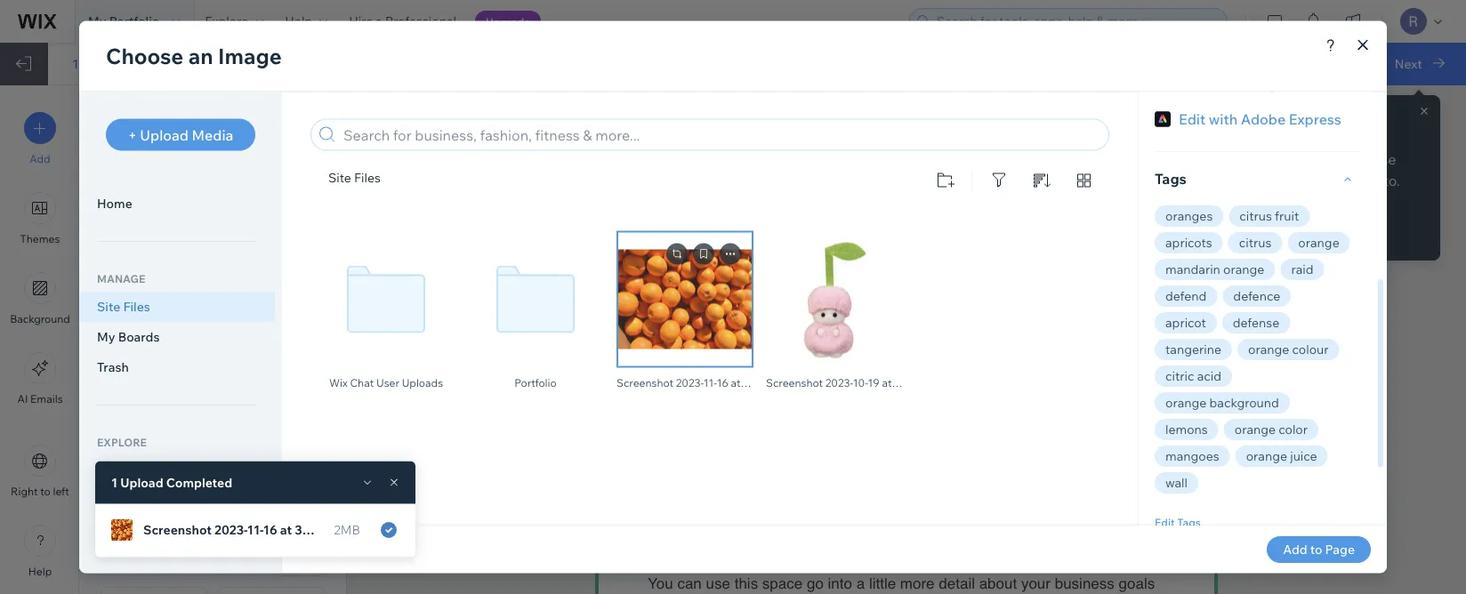 Task type: vqa. For each thing, say whether or not it's contained in the screenshot.
alert
no



Task type: describe. For each thing, give the bounding box(es) containing it.
and left test
[[1304, 56, 1326, 71]]

html
[[139, 438, 169, 451]]

updates.
[[981, 111, 1070, 137]]

background
[[10, 312, 70, 326]]

columns
[[249, 438, 294, 451]]

when
[[1078, 150, 1117, 168]]

ai emails
[[17, 392, 63, 406]]

about inside every newsletter starts with an introduction. tell your audience what this email's about and encourage your audience to read on.
[[1121, 197, 1155, 213]]

and inside this is a great place to write long text about your brand and your services. you can use this space go into a little more detail about your business goal
[[1020, 554, 1046, 572]]

our
[[774, 111, 807, 137]]

your up detail at the right of the page
[[944, 554, 973, 572]]

button
[[137, 328, 171, 342]]

professional
[[385, 13, 456, 29]]

space
[[763, 575, 803, 593]]

into
[[828, 575, 853, 593]]

image
[[256, 219, 287, 232]]

1 vertical spatial a
[[696, 554, 704, 572]]

0 vertical spatial a
[[376, 13, 383, 29]]

my
[[88, 13, 106, 29]]

test
[[1329, 56, 1353, 71]]

explore
[[205, 13, 249, 29]]

add recipients and publish when you're done designing hit 'next' to choose the recipients you want to send this campaign to.
[[1078, 124, 1401, 190]]

an
[[814, 197, 829, 213]]

great
[[708, 554, 743, 572]]

hit
[[1270, 150, 1288, 168]]

introduction.
[[833, 197, 905, 213]]

right to left button
[[11, 445, 69, 498]]

read about our news and latest updates.
[[648, 111, 1070, 137]]

portfolio
[[109, 13, 160, 29]]

themes button
[[20, 192, 60, 246]]

up
[[780, 505, 811, 531]]

your right tell
[[933, 197, 958, 213]]

tell
[[909, 197, 929, 213]]

preview
[[1254, 56, 1301, 71]]

your up business
[[1050, 554, 1079, 572]]

on.
[[873, 217, 892, 233]]

to.
[[1384, 172, 1401, 190]]

what
[[1020, 197, 1048, 213]]

2.
[[170, 56, 180, 71]]

ai
[[17, 392, 28, 406]]

0 horizontal spatial help button
[[24, 525, 56, 578]]

more
[[900, 575, 935, 593]]

add for add elements
[[101, 109, 129, 126]]

want
[[1199, 172, 1232, 190]]

you
[[1172, 172, 1196, 190]]

services.
[[1083, 554, 1143, 572]]

right
[[11, 485, 38, 498]]

Search for tools, apps, help & more... field
[[932, 9, 1222, 34]]

hire a professional link
[[338, 0, 467, 43]]

starts
[[750, 197, 783, 213]]

publish
[[1210, 124, 1260, 141]]

you
[[648, 575, 673, 593]]

this for brand
[[735, 575, 758, 593]]

add elements
[[101, 109, 195, 126]]

campaign
[[1315, 172, 1381, 190]]

latest
[[919, 111, 975, 137]]

choose
[[1348, 150, 1397, 168]]

1. create
[[72, 56, 124, 71]]

elements
[[132, 109, 195, 126]]

brand
[[977, 554, 1016, 572]]

your left business
[[1022, 575, 1051, 593]]

with
[[787, 197, 810, 213]]

1 vertical spatial help
[[28, 565, 52, 578]]

recipients
[[210, 56, 272, 71]]

read
[[843, 217, 870, 233]]

logo
[[141, 547, 167, 561]]

upgrade
[[486, 15, 531, 28]]

to
[[817, 505, 844, 531]]

next button
[[1373, 43, 1467, 85]]

2. add recipients link
[[170, 56, 272, 72]]

create
[[84, 56, 124, 71]]

what we're up to
[[648, 505, 844, 531]]

place
[[747, 554, 783, 572]]

this is a great place to write long text about your brand and your services. you can use this space go into a little more detail about your business goal
[[648, 554, 1162, 594]]

1 horizontal spatial help button
[[274, 0, 338, 43]]



Task type: locate. For each thing, give the bounding box(es) containing it.
a right is
[[696, 554, 704, 572]]

2. add recipients
[[170, 56, 272, 71]]

help left the hire
[[285, 13, 312, 29]]

add up themes "button"
[[30, 152, 50, 166]]

upgrade button
[[475, 11, 541, 32]]

your down starts
[[741, 217, 767, 233]]

2 vertical spatial this
[[735, 575, 758, 593]]

themes
[[20, 232, 60, 246]]

this for choose
[[1287, 172, 1312, 190]]

add up when
[[1078, 124, 1106, 141]]

recipients
[[1109, 124, 1178, 141], [1103, 172, 1169, 190]]

0 vertical spatial this
[[1287, 172, 1312, 190]]

this inside this is a great place to write long text about your brand and your services. you can use this space go into a little more detail about your business goal
[[735, 575, 758, 593]]

1 vertical spatial recipients
[[1103, 172, 1169, 190]]

to left read
[[828, 217, 839, 233]]

help down right to left
[[28, 565, 52, 578]]

designing
[[1201, 150, 1267, 168]]

background button
[[10, 272, 70, 326]]

text
[[873, 554, 898, 572]]

help button left the hire
[[274, 0, 338, 43]]

'next'
[[1291, 150, 1328, 168]]

and inside add recipients and publish when you're done designing hit 'next' to choose the recipients you want to send this campaign to.
[[1181, 124, 1206, 141]]

0 horizontal spatial this
[[735, 575, 758, 593]]

help
[[285, 13, 312, 29], [28, 565, 52, 578]]

about right email's
[[1121, 197, 1155, 213]]

right to left
[[11, 485, 69, 498]]

1.
[[72, 56, 82, 71]]

1 vertical spatial audience
[[770, 217, 824, 233]]

video
[[257, 547, 286, 561]]

0 vertical spatial help
[[285, 13, 312, 29]]

and up done
[[1181, 124, 1206, 141]]

add inside add recipients and publish when you're done designing hit 'next' to choose the recipients you want to send this campaign to.
[[1078, 124, 1106, 141]]

about down brand
[[979, 575, 1017, 593]]

newsletter
[[686, 197, 747, 213]]

you're
[[1120, 150, 1161, 168]]

news
[[814, 111, 868, 137]]

0 vertical spatial audience
[[962, 197, 1016, 213]]

add for add
[[30, 152, 50, 166]]

about left our
[[710, 111, 767, 137]]

the
[[1078, 172, 1100, 190]]

recipients up you're
[[1109, 124, 1178, 141]]

0 horizontal spatial audience
[[770, 217, 824, 233]]

detail
[[939, 575, 975, 593]]

1 vertical spatial this
[[1052, 197, 1073, 213]]

recipients down you're
[[1103, 172, 1169, 190]]

1. create link
[[72, 56, 124, 72]]

about
[[710, 111, 767, 137], [1121, 197, 1155, 213], [902, 554, 940, 572], [979, 575, 1017, 593]]

1 horizontal spatial a
[[696, 554, 704, 572]]

business
[[1055, 575, 1115, 593]]

ai emails button
[[17, 352, 63, 406]]

add left elements
[[101, 109, 129, 126]]

to inside button
[[40, 485, 51, 498]]

go
[[807, 575, 824, 593]]

preview and test
[[1254, 56, 1353, 71]]

0 horizontal spatial help
[[28, 565, 52, 578]]

to inside every newsletter starts with an introduction. tell your audience what this email's about and encourage your audience to read on.
[[828, 217, 839, 233]]

can
[[678, 575, 702, 593]]

audience left what
[[962, 197, 1016, 213]]

and right brand
[[1020, 554, 1046, 572]]

add
[[183, 56, 208, 71], [101, 109, 129, 126], [1078, 124, 1106, 141], [30, 152, 50, 166]]

read
[[648, 111, 703, 137]]

use
[[706, 575, 731, 593]]

to up space
[[787, 554, 800, 572]]

1 horizontal spatial this
[[1052, 197, 1073, 213]]

this
[[648, 554, 676, 572]]

1 vertical spatial help button
[[24, 525, 56, 578]]

this inside add recipients and publish when you're done designing hit 'next' to choose the recipients you want to send this campaign to.
[[1287, 172, 1312, 190]]

to down designing
[[1235, 172, 1248, 190]]

a
[[376, 13, 383, 29], [696, 554, 704, 572], [857, 575, 865, 593]]

hire
[[349, 13, 373, 29]]

email's
[[1076, 197, 1118, 213]]

this
[[1287, 172, 1312, 190], [1052, 197, 1073, 213], [735, 575, 758, 593]]

1 horizontal spatial audience
[[962, 197, 1016, 213]]

every
[[648, 197, 682, 213]]

add inside button
[[30, 152, 50, 166]]

every newsletter starts with an introduction. tell your audience what this email's about and encourage your audience to read on.
[[648, 197, 1159, 233]]

is
[[681, 554, 692, 572]]

audience
[[962, 197, 1016, 213], [770, 217, 824, 233]]

my portfolio
[[88, 13, 160, 29]]

and down 'every' on the left top of the page
[[648, 217, 670, 233]]

write
[[804, 554, 836, 572]]

done
[[1164, 150, 1198, 168]]

to up campaign at the right of page
[[1332, 150, 1345, 168]]

little
[[869, 575, 896, 593]]

and
[[1304, 56, 1326, 71], [874, 111, 913, 137], [1181, 124, 1206, 141], [648, 217, 670, 233], [1020, 554, 1046, 572]]

add right '2.'
[[183, 56, 208, 71]]

2 horizontal spatial this
[[1287, 172, 1312, 190]]

newsletter
[[648, 36, 964, 101]]

to inside this is a great place to write long text about your brand and your services. you can use this space go into a little more detail about your business goal
[[787, 554, 800, 572]]

add for add recipients and publish when you're done designing hit 'next' to choose the recipients you want to send this campaign to.
[[1078, 124, 1106, 141]]

2 vertical spatial a
[[857, 575, 865, 593]]

long
[[840, 554, 869, 572]]

this right what
[[1052, 197, 1073, 213]]

hire a professional
[[349, 13, 456, 29]]

emails
[[30, 392, 63, 406]]

and right news
[[874, 111, 913, 137]]

help button
[[274, 0, 338, 43], [24, 525, 56, 578]]

next
[[1395, 56, 1423, 71]]

and inside every newsletter starts with an introduction. tell your audience what this email's about and encourage your audience to read on.
[[648, 217, 670, 233]]

about up more
[[902, 554, 940, 572]]

this down the place
[[735, 575, 758, 593]]

add button
[[24, 112, 56, 166]]

0 vertical spatial recipients
[[1109, 124, 1178, 141]]

send
[[1252, 172, 1284, 190]]

what
[[648, 505, 704, 531]]

help button down right to left
[[24, 525, 56, 578]]

encourage
[[674, 217, 737, 233]]

a right into
[[857, 575, 865, 593]]

1 horizontal spatial help
[[285, 13, 312, 29]]

to
[[1332, 150, 1345, 168], [1235, 172, 1248, 190], [828, 217, 839, 233], [40, 485, 51, 498], [787, 554, 800, 572]]

audience down with
[[770, 217, 824, 233]]

to left the left
[[40, 485, 51, 498]]

we're
[[711, 505, 773, 531]]

this inside every newsletter starts with an introduction. tell your audience what this email's about and encourage your audience to read on.
[[1052, 197, 1073, 213]]

this down the 'next'
[[1287, 172, 1312, 190]]

2 horizontal spatial a
[[857, 575, 865, 593]]

divider
[[253, 328, 290, 342]]

0 vertical spatial help button
[[274, 0, 338, 43]]

0 horizontal spatial a
[[376, 13, 383, 29]]

a right the hire
[[376, 13, 383, 29]]

left
[[53, 485, 69, 498]]



